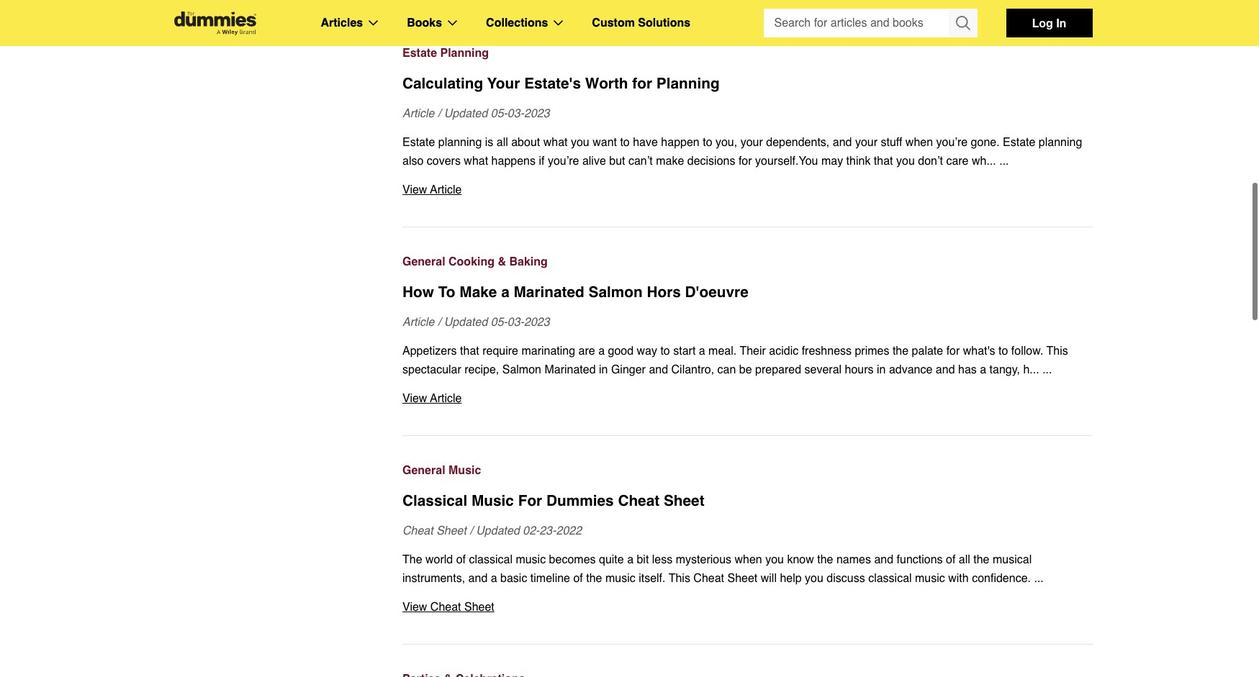 Task type: describe. For each thing, give the bounding box(es) containing it.
2 planning from the left
[[1039, 136, 1083, 149]]

a right are
[[599, 345, 605, 358]]

advance
[[890, 364, 933, 377]]

view article for calculating
[[403, 184, 462, 197]]

stuff
[[881, 136, 903, 149]]

your
[[487, 75, 520, 92]]

to right want
[[620, 136, 630, 149]]

gone.
[[971, 136, 1000, 149]]

a right "has"
[[981, 364, 987, 377]]

1 your from the left
[[741, 136, 763, 149]]

0 vertical spatial classical
[[469, 554, 513, 567]]

wh...
[[972, 155, 997, 168]]

calculating your estate's worth for planning
[[403, 75, 720, 92]]

bit
[[637, 554, 649, 567]]

also
[[403, 155, 424, 168]]

Search for articles and books text field
[[764, 9, 950, 37]]

make
[[460, 284, 497, 301]]

2023 for make
[[524, 316, 550, 329]]

meal.
[[709, 345, 737, 358]]

all inside estate planning is all about what you want to have happen to you, your dependents, and your stuff when you're gone. estate planning also covers what happens if you're alive but can't make decisions for yourself.you may think that you don't care wh...
[[497, 136, 508, 149]]

has
[[959, 364, 977, 377]]

0 vertical spatial marinated
[[514, 284, 585, 301]]

is
[[485, 136, 494, 149]]

1 vertical spatial you're
[[548, 155, 579, 168]]

the inside appetizers that require marinating are a good way to start a meal. their acidic freshness primes the palate for what's to follow. this spectacular recipe, salmon marinated in ginger and cilantro, can be prepared several hours in advance and has a tangy, h...
[[893, 345, 909, 358]]

classical music for dummies cheat sheet
[[403, 493, 705, 510]]

cheat up the
[[403, 525, 433, 538]]

0 vertical spatial salmon
[[589, 284, 643, 301]]

confidence.
[[973, 573, 1031, 586]]

alive
[[583, 155, 606, 168]]

spectacular
[[403, 364, 462, 377]]

have
[[633, 136, 658, 149]]

view cheat sheet
[[403, 601, 495, 614]]

cheat inside classical music for dummies cheat sheet 'link'
[[618, 493, 660, 510]]

music for classical
[[472, 493, 514, 510]]

how to make a marinated salmon hors d'oeuvre link
[[403, 282, 1093, 303]]

their
[[740, 345, 766, 358]]

0 horizontal spatial of
[[456, 554, 466, 567]]

don't
[[919, 155, 944, 168]]

0 vertical spatial you're
[[937, 136, 968, 149]]

calculating your estate's worth for planning link
[[403, 73, 1093, 94]]

estate for estate planning
[[403, 47, 437, 60]]

a left bit
[[627, 554, 634, 567]]

are
[[579, 345, 595, 358]]

logo image
[[167, 11, 263, 35]]

2 vertical spatial updated
[[476, 525, 520, 538]]

open book categories image
[[448, 20, 457, 26]]

cookie consent banner dialog
[[0, 626, 1260, 678]]

know
[[788, 554, 815, 567]]

primes
[[855, 345, 890, 358]]

log in
[[1033, 16, 1067, 30]]

03- for make
[[508, 316, 524, 329]]

estate planning link
[[403, 44, 1093, 63]]

think
[[847, 155, 871, 168]]

less
[[652, 554, 673, 567]]

for inside estate planning is all about what you want to have happen to you, your dependents, and your stuff when you're gone. estate planning also covers what happens if you're alive but can't make decisions for yourself.you may think that you don't care wh...
[[739, 155, 752, 168]]

hours
[[845, 364, 874, 377]]

view for how to make a marinated salmon hors d'oeuvre
[[403, 393, 427, 406]]

how to make a marinated salmon hors d'oeuvre
[[403, 284, 749, 301]]

dummies
[[547, 493, 614, 510]]

cilantro,
[[672, 364, 715, 377]]

to
[[438, 284, 456, 301]]

article / updated 05-03-2023 for your
[[403, 107, 550, 120]]

recipe,
[[465, 364, 499, 377]]

to left you,
[[703, 136, 713, 149]]

marinated inside appetizers that require marinating are a good way to start a meal. their acidic freshness primes the palate for what's to follow. this spectacular recipe, salmon marinated in ginger and cilantro, can be prepared several hours in advance and has a tangy, h...
[[545, 364, 596, 377]]

h...
[[1024, 364, 1040, 377]]

general for how
[[403, 256, 446, 269]]

appetizers
[[403, 345, 457, 358]]

musical
[[993, 554, 1032, 567]]

functions
[[897, 554, 943, 567]]

that inside appetizers that require marinating are a good way to start a meal. their acidic freshness primes the palate for what's to follow. this spectacular recipe, salmon marinated in ginger and cilantro, can be prepared several hours in advance and has a tangy, h...
[[460, 345, 480, 358]]

can
[[718, 364, 736, 377]]

article down how
[[403, 316, 435, 329]]

books
[[407, 17, 442, 30]]

05- for estate's
[[491, 107, 508, 120]]

tangy,
[[990, 364, 1021, 377]]

worth
[[586, 75, 629, 92]]

what's
[[964, 345, 996, 358]]

happens
[[492, 155, 536, 168]]

you down stuff
[[897, 155, 915, 168]]

and left "has"
[[936, 364, 956, 377]]

view article link for how to make a marinated salmon hors d'oeuvre
[[403, 390, 1093, 408]]

make
[[656, 155, 685, 168]]

baking
[[510, 256, 548, 269]]

custom
[[592, 17, 635, 30]]

&
[[498, 256, 506, 269]]

solutions
[[638, 17, 691, 30]]

/ for how
[[438, 316, 441, 329]]

will
[[761, 573, 777, 586]]

classical
[[403, 493, 468, 510]]

2 horizontal spatial of
[[946, 554, 956, 567]]

open collections list image
[[554, 20, 564, 26]]

article down calculating
[[403, 107, 435, 120]]

view for classical music for dummies cheat sheet
[[403, 601, 427, 614]]

sheet down instruments,
[[465, 601, 495, 614]]

2 your from the left
[[856, 136, 878, 149]]

acidic
[[770, 345, 799, 358]]

for
[[518, 493, 543, 510]]

for inside the calculating your estate's worth for planning link
[[633, 75, 653, 92]]

world
[[426, 554, 453, 567]]

names
[[837, 554, 872, 567]]

dependents,
[[767, 136, 830, 149]]

to up tangy,
[[999, 345, 1009, 358]]

custom solutions link
[[592, 14, 691, 32]]

estate planning
[[403, 47, 489, 60]]

sheet inside 'link'
[[664, 493, 705, 510]]

1 planning from the left
[[439, 136, 482, 149]]

and right names
[[875, 554, 894, 567]]

view for calculating your estate's worth for planning
[[403, 184, 427, 197]]

general cooking & baking link
[[403, 253, 1093, 272]]

you,
[[716, 136, 738, 149]]

follow.
[[1012, 345, 1044, 358]]

the down quite
[[587, 573, 603, 586]]

1 horizontal spatial of
[[574, 573, 583, 586]]

2 vertical spatial /
[[470, 525, 473, 538]]

cooking
[[449, 256, 495, 269]]

timeline
[[531, 573, 570, 586]]

custom solutions
[[592, 17, 691, 30]]

start
[[674, 345, 696, 358]]

basic
[[501, 573, 528, 586]]

that inside estate planning is all about what you want to have happen to you, your dependents, and your stuff when you're gone. estate planning also covers what happens if you're alive but can't make decisions for yourself.you may think that you don't care wh...
[[874, 155, 894, 168]]

the world of classical music becomes quite a bit less mysterious when you know the names and functions of all the musical instruments, and a basic timeline of the music itself. this cheat sheet will help you discuss classical music with confidence.
[[403, 554, 1035, 586]]

becomes
[[549, 554, 596, 567]]



Task type: locate. For each thing, give the bounding box(es) containing it.
general cooking & baking
[[403, 256, 548, 269]]

cheat sheet / updated 02-23-2022
[[403, 525, 582, 538]]

1 vertical spatial that
[[460, 345, 480, 358]]

0 horizontal spatial your
[[741, 136, 763, 149]]

salmon left hors at top right
[[589, 284, 643, 301]]

mysterious
[[676, 554, 732, 567]]

what down is at top left
[[464, 155, 488, 168]]

music for general
[[449, 465, 481, 478]]

updated down make
[[444, 316, 488, 329]]

discuss
[[827, 573, 866, 586]]

/ up appetizers
[[438, 316, 441, 329]]

that
[[874, 155, 894, 168], [460, 345, 480, 358]]

you up "alive"
[[571, 136, 590, 149]]

view down spectacular
[[403, 393, 427, 406]]

1 horizontal spatial this
[[1047, 345, 1069, 358]]

0 vertical spatial /
[[438, 107, 441, 120]]

you down know
[[805, 573, 824, 586]]

general music link
[[403, 462, 1093, 480]]

marinated down are
[[545, 364, 596, 377]]

the right know
[[818, 554, 834, 567]]

when up will
[[735, 554, 763, 567]]

0 horizontal spatial planning
[[439, 136, 482, 149]]

all up with
[[959, 554, 971, 567]]

general up the classical
[[403, 465, 446, 478]]

you're right if
[[548, 155, 579, 168]]

0 horizontal spatial this
[[669, 573, 691, 586]]

2 view article link from the top
[[403, 390, 1093, 408]]

sheet left will
[[728, 573, 758, 586]]

article
[[403, 107, 435, 120], [430, 184, 462, 197], [403, 316, 435, 329], [430, 393, 462, 406]]

1 horizontal spatial for
[[739, 155, 752, 168]]

1 vertical spatial 2023
[[524, 316, 550, 329]]

the
[[893, 345, 909, 358], [818, 554, 834, 567], [974, 554, 990, 567], [587, 573, 603, 586]]

this inside appetizers that require marinating are a good way to start a meal. their acidic freshness primes the palate for what's to follow. this spectacular recipe, salmon marinated in ginger and cilantro, can be prepared several hours in advance and has a tangy, h...
[[1047, 345, 1069, 358]]

a
[[501, 284, 510, 301], [599, 345, 605, 358], [699, 345, 706, 358], [981, 364, 987, 377], [627, 554, 634, 567], [491, 573, 497, 586]]

ginger
[[611, 364, 646, 377]]

classical down cheat sheet / updated 02-23-2022 on the bottom of the page
[[469, 554, 513, 567]]

for up "has"
[[947, 345, 960, 358]]

0 horizontal spatial what
[[464, 155, 488, 168]]

cheat inside the world of classical music becomes quite a bit less mysterious when you know the names and functions of all the musical instruments, and a basic timeline of the music itself. this cheat sheet will help you discuss classical music with confidence.
[[694, 573, 725, 586]]

general music
[[403, 465, 481, 478]]

marinated down "baking"
[[514, 284, 585, 301]]

1 view article link from the top
[[403, 181, 1093, 200]]

salmon inside appetizers that require marinating are a good way to start a meal. their acidic freshness primes the palate for what's to follow. this spectacular recipe, salmon marinated in ginger and cilantro, can be prepared several hours in advance and has a tangy, h...
[[503, 364, 542, 377]]

and up may
[[833, 136, 852, 149]]

for inside appetizers that require marinating are a good way to start a meal. their acidic freshness primes the palate for what's to follow. this spectacular recipe, salmon marinated in ginger and cilantro, can be prepared several hours in advance and has a tangy, h...
[[947, 345, 960, 358]]

prepared
[[756, 364, 802, 377]]

0 horizontal spatial in
[[599, 364, 608, 377]]

all right is at top left
[[497, 136, 508, 149]]

estate right "gone."
[[1003, 136, 1036, 149]]

0 horizontal spatial all
[[497, 136, 508, 149]]

1 vertical spatial 05-
[[491, 316, 508, 329]]

1 horizontal spatial you're
[[937, 136, 968, 149]]

1 vertical spatial article / updated 05-03-2023
[[403, 316, 550, 329]]

salmon down "require"
[[503, 364, 542, 377]]

0 horizontal spatial music
[[516, 554, 546, 567]]

0 horizontal spatial that
[[460, 345, 480, 358]]

instruments,
[[403, 573, 465, 586]]

music down functions
[[916, 573, 946, 586]]

general up how
[[403, 256, 446, 269]]

when inside estate planning is all about what you want to have happen to you, your dependents, and your stuff when you're gone. estate planning also covers what happens if you're alive but can't make decisions for yourself.you may think that you don't care wh...
[[906, 136, 934, 149]]

1 in from the left
[[599, 364, 608, 377]]

marinating
[[522, 345, 576, 358]]

estate's
[[524, 75, 581, 92]]

planning down open book categories image on the left top
[[440, 47, 489, 60]]

0 vertical spatial view article
[[403, 184, 462, 197]]

0 vertical spatial for
[[633, 75, 653, 92]]

group
[[764, 9, 978, 37]]

for
[[633, 75, 653, 92], [739, 155, 752, 168], [947, 345, 960, 358]]

the up the confidence.
[[974, 554, 990, 567]]

view article down covers
[[403, 184, 462, 197]]

2 view article from the top
[[403, 393, 462, 406]]

updated left 02-
[[476, 525, 520, 538]]

2 general from the top
[[403, 465, 446, 478]]

cheat inside view cheat sheet link
[[431, 601, 461, 614]]

2 horizontal spatial for
[[947, 345, 960, 358]]

article down spectacular
[[430, 393, 462, 406]]

2 article / updated 05-03-2023 from the top
[[403, 316, 550, 329]]

1 vertical spatial view
[[403, 393, 427, 406]]

view article link down estate planning is all about what you want to have happen to you, your dependents, and your stuff when you're gone. estate planning also covers what happens if you're alive but can't make decisions for yourself.you may think that you don't care wh...
[[403, 181, 1093, 200]]

that up recipe,
[[460, 345, 480, 358]]

sheet inside the world of classical music becomes quite a bit less mysterious when you know the names and functions of all the musical instruments, and a basic timeline of the music itself. this cheat sheet will help you discuss classical music with confidence.
[[728, 573, 758, 586]]

1 horizontal spatial music
[[606, 573, 636, 586]]

2 vertical spatial view
[[403, 601, 427, 614]]

appetizers that require marinating are a good way to start a meal. their acidic freshness primes the palate for what's to follow. this spectacular recipe, salmon marinated in ginger and cilantro, can be prepared several hours in advance and has a tangy, h...
[[403, 345, 1069, 377]]

1 horizontal spatial planning
[[1039, 136, 1083, 149]]

02-
[[523, 525, 540, 538]]

a right start
[[699, 345, 706, 358]]

when inside the world of classical music becomes quite a bit less mysterious when you know the names and functions of all the musical instruments, and a basic timeline of the music itself. this cheat sheet will help you discuss classical music with confidence.
[[735, 554, 763, 567]]

1 horizontal spatial planning
[[657, 75, 720, 92]]

a inside how to make a marinated salmon hors d'oeuvre link
[[501, 284, 510, 301]]

good
[[608, 345, 634, 358]]

several
[[805, 364, 842, 377]]

of up with
[[946, 554, 956, 567]]

0 horizontal spatial when
[[735, 554, 763, 567]]

1 vertical spatial marinated
[[545, 364, 596, 377]]

1 vertical spatial /
[[438, 316, 441, 329]]

1 vertical spatial all
[[959, 554, 971, 567]]

1 vertical spatial updated
[[444, 316, 488, 329]]

0 vertical spatial article / updated 05-03-2023
[[403, 107, 550, 120]]

music down quite
[[606, 573, 636, 586]]

can't
[[629, 155, 653, 168]]

how
[[403, 284, 434, 301]]

calculating
[[403, 75, 483, 92]]

and down way
[[649, 364, 669, 377]]

what up if
[[544, 136, 568, 149]]

in down primes
[[877, 364, 886, 377]]

of right the "world"
[[456, 554, 466, 567]]

way
[[637, 345, 658, 358]]

view article for how
[[403, 393, 462, 406]]

0 vertical spatial that
[[874, 155, 894, 168]]

that down stuff
[[874, 155, 894, 168]]

music up the classical
[[449, 465, 481, 478]]

0 horizontal spatial salmon
[[503, 364, 542, 377]]

decisions
[[688, 155, 736, 168]]

your right you,
[[741, 136, 763, 149]]

view article
[[403, 184, 462, 197], [403, 393, 462, 406]]

1 vertical spatial 03-
[[508, 316, 524, 329]]

1 vertical spatial general
[[403, 465, 446, 478]]

may
[[822, 155, 844, 168]]

sheet up mysterious
[[664, 493, 705, 510]]

2023 up "marinating"
[[524, 316, 550, 329]]

0 vertical spatial music
[[449, 465, 481, 478]]

of down becomes
[[574, 573, 583, 586]]

yourself.you
[[756, 155, 819, 168]]

0 vertical spatial 05-
[[491, 107, 508, 120]]

cheat
[[618, 493, 660, 510], [403, 525, 433, 538], [694, 573, 725, 586], [431, 601, 461, 614]]

planning up the happen
[[657, 75, 720, 92]]

1 05- from the top
[[491, 107, 508, 120]]

03- up "require"
[[508, 316, 524, 329]]

0 vertical spatial what
[[544, 136, 568, 149]]

1 view from the top
[[403, 184, 427, 197]]

0 vertical spatial general
[[403, 256, 446, 269]]

require
[[483, 345, 519, 358]]

help
[[780, 573, 802, 586]]

1 2023 from the top
[[524, 107, 550, 120]]

0 vertical spatial 03-
[[508, 107, 524, 120]]

collections
[[486, 17, 548, 30]]

this down the less
[[669, 573, 691, 586]]

0 horizontal spatial planning
[[440, 47, 489, 60]]

cheat down instruments,
[[431, 601, 461, 614]]

you up will
[[766, 554, 784, 567]]

0 vertical spatial view article link
[[403, 181, 1093, 200]]

article / updated 05-03-2023 down make
[[403, 316, 550, 329]]

0 vertical spatial planning
[[440, 47, 489, 60]]

itself.
[[639, 573, 666, 586]]

the up advance
[[893, 345, 909, 358]]

1 vertical spatial salmon
[[503, 364, 542, 377]]

in
[[1057, 16, 1067, 30]]

0 vertical spatial all
[[497, 136, 508, 149]]

article / updated 05-03-2023 up is at top left
[[403, 107, 550, 120]]

1 vertical spatial music
[[472, 493, 514, 510]]

1 vertical spatial view article link
[[403, 390, 1093, 408]]

updated for your
[[444, 107, 488, 120]]

1 horizontal spatial your
[[856, 136, 878, 149]]

1 vertical spatial for
[[739, 155, 752, 168]]

sheet
[[664, 493, 705, 510], [437, 525, 467, 538], [728, 573, 758, 586], [465, 601, 495, 614]]

for right worth
[[633, 75, 653, 92]]

0 vertical spatial when
[[906, 136, 934, 149]]

music inside 'link'
[[472, 493, 514, 510]]

log
[[1033, 16, 1054, 30]]

a right make
[[501, 284, 510, 301]]

0 vertical spatial updated
[[444, 107, 488, 120]]

05- up "require"
[[491, 316, 508, 329]]

when up the don't
[[906, 136, 934, 149]]

2 vertical spatial for
[[947, 345, 960, 358]]

this inside the world of classical music becomes quite a bit less mysterious when you know the names and functions of all the musical instruments, and a basic timeline of the music itself. this cheat sheet will help you discuss classical music with confidence.
[[669, 573, 691, 586]]

updated up is at top left
[[444, 107, 488, 120]]

sheet up the "world"
[[437, 525, 467, 538]]

estate planning is all about what you want to have happen to you, your dependents, and your stuff when you're gone. estate planning also covers what happens if you're alive but can't make decisions for yourself.you may think that you don't care wh...
[[403, 136, 1083, 168]]

hors
[[647, 284, 681, 301]]

to right way
[[661, 345, 670, 358]]

log in link
[[1007, 9, 1093, 37]]

/ left 02-
[[470, 525, 473, 538]]

salmon
[[589, 284, 643, 301], [503, 364, 542, 377]]

all inside the world of classical music becomes quite a bit less mysterious when you know the names and functions of all the musical instruments, and a basic timeline of the music itself. this cheat sheet will help you discuss classical music with confidence.
[[959, 554, 971, 567]]

0 vertical spatial view
[[403, 184, 427, 197]]

freshness
[[802, 345, 852, 358]]

article / updated 05-03-2023 for to
[[403, 316, 550, 329]]

/ down calculating
[[438, 107, 441, 120]]

1 horizontal spatial all
[[959, 554, 971, 567]]

updated for to
[[444, 316, 488, 329]]

care
[[947, 155, 969, 168]]

1 general from the top
[[403, 256, 446, 269]]

classical music for dummies cheat sheet link
[[403, 491, 1093, 512]]

view down instruments,
[[403, 601, 427, 614]]

you're
[[937, 136, 968, 149], [548, 155, 579, 168]]

1 horizontal spatial what
[[544, 136, 568, 149]]

and left the basic
[[469, 573, 488, 586]]

1 vertical spatial this
[[669, 573, 691, 586]]

planning
[[440, 47, 489, 60], [657, 75, 720, 92]]

1 horizontal spatial when
[[906, 136, 934, 149]]

general for classical
[[403, 465, 446, 478]]

0 horizontal spatial you're
[[548, 155, 579, 168]]

2023 up "about"
[[524, 107, 550, 120]]

and inside estate planning is all about what you want to have happen to you, your dependents, and your stuff when you're gone. estate planning also covers what happens if you're alive but can't make decisions for yourself.you may think that you don't care wh...
[[833, 136, 852, 149]]

be
[[740, 364, 752, 377]]

article down covers
[[430, 184, 462, 197]]

1 vertical spatial planning
[[657, 75, 720, 92]]

2 view from the top
[[403, 393, 427, 406]]

03- for estate's
[[508, 107, 524, 120]]

0 horizontal spatial for
[[633, 75, 653, 92]]

2 in from the left
[[877, 364, 886, 377]]

view article link down be
[[403, 390, 1093, 408]]

view down also
[[403, 184, 427, 197]]

05- up is at top left
[[491, 107, 508, 120]]

cheat down mysterious
[[694, 573, 725, 586]]

palate
[[912, 345, 944, 358]]

1 03- from the top
[[508, 107, 524, 120]]

for right decisions
[[739, 155, 752, 168]]

estate for estate planning is all about what you want to have happen to you, your dependents, and your stuff when you're gone. estate planning also covers what happens if you're alive but can't make decisions for yourself.you may think that you don't care wh...
[[403, 136, 435, 149]]

in left ginger
[[599, 364, 608, 377]]

this
[[1047, 345, 1069, 358], [669, 573, 691, 586]]

1 horizontal spatial salmon
[[589, 284, 643, 301]]

1 horizontal spatial classical
[[869, 573, 912, 586]]

music up the basic
[[516, 554, 546, 567]]

cheat right dummies
[[618, 493, 660, 510]]

in
[[599, 364, 608, 377], [877, 364, 886, 377]]

0 horizontal spatial classical
[[469, 554, 513, 567]]

1 horizontal spatial that
[[874, 155, 894, 168]]

view cheat sheet link
[[403, 599, 1093, 617]]

estate down books
[[403, 47, 437, 60]]

articles
[[321, 17, 363, 30]]

1 horizontal spatial in
[[877, 364, 886, 377]]

if
[[539, 155, 545, 168]]

2022
[[556, 525, 582, 538]]

03- up "about"
[[508, 107, 524, 120]]

about
[[512, 136, 540, 149]]

classical
[[469, 554, 513, 567], [869, 573, 912, 586]]

want
[[593, 136, 617, 149]]

2 05- from the top
[[491, 316, 508, 329]]

1 vertical spatial when
[[735, 554, 763, 567]]

with
[[949, 573, 969, 586]]

estate up also
[[403, 136, 435, 149]]

1 vertical spatial view article
[[403, 393, 462, 406]]

view article down spectacular
[[403, 393, 462, 406]]

d'oeuvre
[[685, 284, 749, 301]]

open article categories image
[[369, 20, 378, 26]]

2 03- from the top
[[508, 316, 524, 329]]

3 view from the top
[[403, 601, 427, 614]]

05- for make
[[491, 316, 508, 329]]

1 vertical spatial what
[[464, 155, 488, 168]]

this right follow.
[[1047, 345, 1069, 358]]

/ for calculating
[[438, 107, 441, 120]]

your up think
[[856, 136, 878, 149]]

23-
[[540, 525, 556, 538]]

planning
[[439, 136, 482, 149], [1039, 136, 1083, 149]]

2 horizontal spatial music
[[916, 573, 946, 586]]

you're up care
[[937, 136, 968, 149]]

the
[[403, 554, 423, 567]]

1 article / updated 05-03-2023 from the top
[[403, 107, 550, 120]]

0 vertical spatial this
[[1047, 345, 1069, 358]]

1 view article from the top
[[403, 184, 462, 197]]

a left the basic
[[491, 573, 497, 586]]

view article link for calculating your estate's worth for planning
[[403, 181, 1093, 200]]

0 vertical spatial 2023
[[524, 107, 550, 120]]

music up cheat sheet / updated 02-23-2022 on the bottom of the page
[[472, 493, 514, 510]]

2 2023 from the top
[[524, 316, 550, 329]]

classical down functions
[[869, 573, 912, 586]]

2023 for estate's
[[524, 107, 550, 120]]

/
[[438, 107, 441, 120], [438, 316, 441, 329], [470, 525, 473, 538]]

happen
[[661, 136, 700, 149]]

and
[[833, 136, 852, 149], [649, 364, 669, 377], [936, 364, 956, 377], [875, 554, 894, 567], [469, 573, 488, 586]]

1 vertical spatial classical
[[869, 573, 912, 586]]



Task type: vqa. For each thing, say whether or not it's contained in the screenshot.
You.
no



